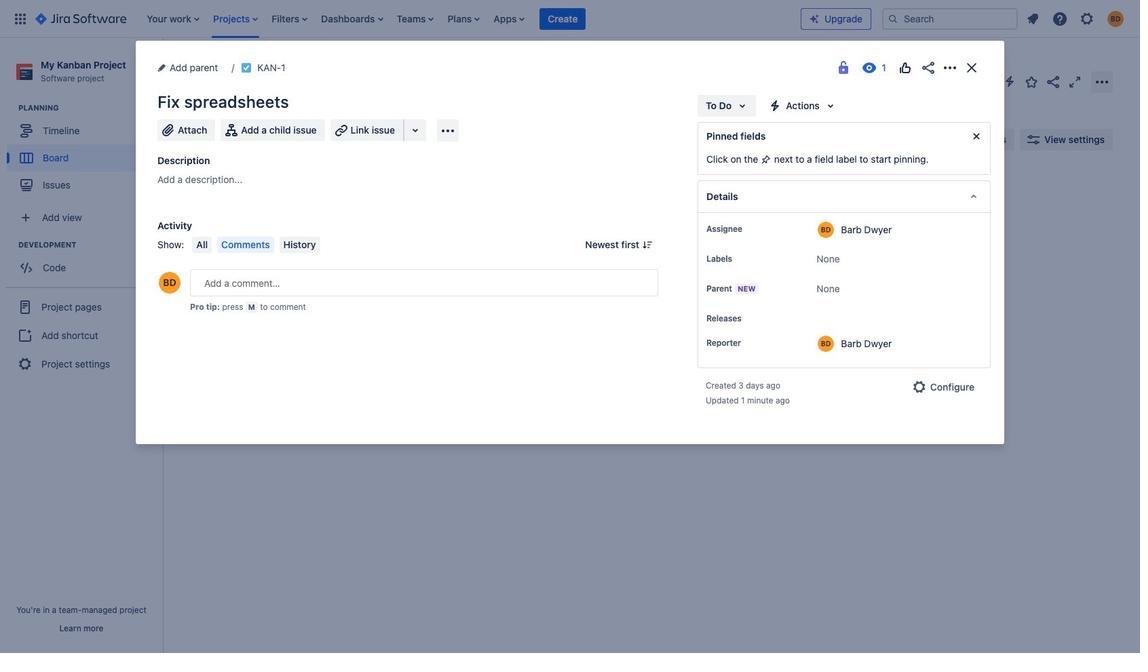 Task type: describe. For each thing, give the bounding box(es) containing it.
details element
[[698, 181, 991, 213]]

0 horizontal spatial list
[[140, 0, 801, 38]]

close image
[[964, 60, 980, 76]]

2 list item from the left
[[209, 0, 262, 38]]

link web pages and more image
[[407, 122, 424, 138]]

vote options: no one has voted for this issue yet. image
[[897, 60, 914, 76]]

Add a comment… field
[[190, 270, 659, 297]]

3 list item from the left
[[268, 0, 312, 38]]

4 list item from the left
[[317, 0, 387, 38]]

1 horizontal spatial task image
[[241, 62, 252, 73]]

search image
[[888, 13, 899, 24]]

reporter pin to top. only you can see pinned fields. image
[[744, 338, 755, 349]]

primary element
[[8, 0, 801, 38]]

enter full screen image
[[1067, 74, 1084, 90]]



Task type: locate. For each thing, give the bounding box(es) containing it.
group
[[7, 103, 162, 203], [7, 240, 162, 286], [5, 287, 158, 384]]

1 vertical spatial task image
[[202, 246, 212, 257]]

create column image
[[767, 178, 783, 194]]

hide message image
[[969, 128, 985, 145]]

banner
[[0, 0, 1141, 38]]

2 heading from the top
[[18, 240, 162, 251]]

task image
[[241, 62, 252, 73], [202, 246, 212, 257]]

1 list item from the left
[[143, 0, 204, 38]]

copy link to issue image
[[283, 62, 294, 73]]

1 horizontal spatial list
[[1021, 6, 1132, 31]]

Search this board text field
[[191, 128, 254, 152]]

1 vertical spatial heading
[[18, 240, 162, 251]]

star kan board image
[[1024, 74, 1040, 90]]

menu bar
[[190, 237, 323, 253]]

0 horizontal spatial task image
[[202, 246, 212, 257]]

2 vertical spatial group
[[5, 287, 158, 384]]

list item
[[143, 0, 204, 38], [209, 0, 262, 38], [268, 0, 312, 38], [317, 0, 387, 38], [393, 0, 438, 38], [444, 0, 484, 38], [490, 0, 529, 38], [540, 0, 586, 38]]

dialog
[[136, 41, 1005, 445]]

heading for middle group
[[18, 240, 162, 251]]

None search field
[[883, 8, 1018, 30]]

0 vertical spatial task image
[[241, 62, 252, 73]]

sidebar element
[[0, 38, 163, 654]]

0 vertical spatial heading
[[18, 103, 162, 114]]

5 list item from the left
[[393, 0, 438, 38]]

1 heading from the top
[[18, 103, 162, 114]]

jira software image
[[35, 11, 126, 27], [35, 11, 126, 27]]

heading for top group
[[18, 103, 162, 114]]

heading
[[18, 103, 162, 114], [18, 240, 162, 251]]

7 list item from the left
[[490, 0, 529, 38]]

Search field
[[883, 8, 1018, 30]]

6 list item from the left
[[444, 0, 484, 38]]

add people image
[[334, 132, 350, 148]]

actions image
[[942, 60, 959, 76]]

0 vertical spatial group
[[7, 103, 162, 203]]

labels pin to top. only you can see pinned fields. image
[[735, 254, 746, 265]]

add app image
[[440, 123, 456, 139]]

1 vertical spatial group
[[7, 240, 162, 286]]

assignee pin to top. only you can see pinned fields. image
[[745, 224, 756, 235]]

8 list item from the left
[[540, 0, 586, 38]]

list
[[140, 0, 801, 38], [1021, 6, 1132, 31]]



Task type: vqa. For each thing, say whether or not it's contained in the screenshot.
the bottommost group
yes



